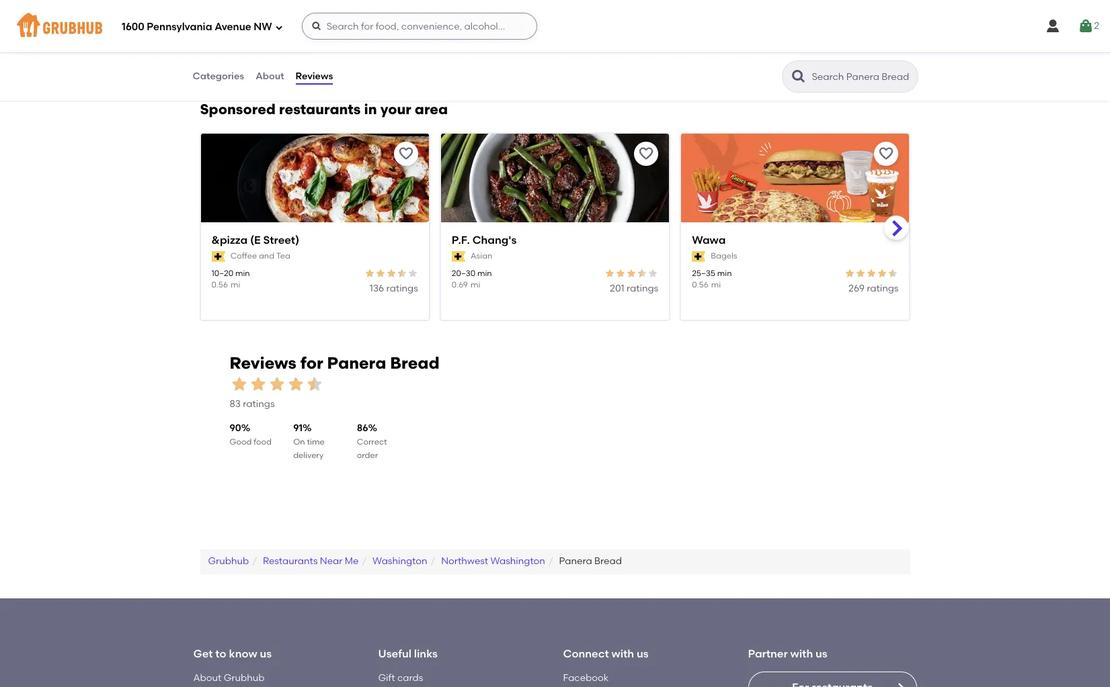 Task type: locate. For each thing, give the bounding box(es) containing it.
delivery down common
[[572, 76, 608, 88]]

2 mi from the left
[[471, 280, 480, 290]]

a left tip
[[671, 76, 677, 88]]

2 0.56 from the left
[[692, 280, 708, 290]]

min
[[235, 269, 250, 278], [477, 269, 492, 278], [717, 269, 732, 278]]

grubhub left restaurants
[[208, 556, 249, 568]]

1 vertical spatial nutrition
[[451, 76, 490, 88]]

1 horizontal spatial mi
[[471, 280, 480, 290]]

view nutritional advice and allergy information.
[[200, 27, 415, 39]]

2 horizontal spatial save this restaurant button
[[874, 142, 899, 166]]

1 horizontal spatial for
[[324, 49, 337, 60]]

0 horizontal spatial min
[[235, 269, 250, 278]]

your
[[502, 76, 522, 88], [380, 101, 411, 118]]

0 horizontal spatial bread
[[390, 354, 440, 373]]

about inside about button
[[256, 70, 284, 82]]

0 vertical spatial delivery
[[572, 76, 608, 88]]

restaurant.
[[256, 63, 306, 74]]

1 save this restaurant image from the left
[[638, 146, 654, 162]]

1 vertical spatial nutritional
[[629, 49, 675, 60]]

0.56 down 25–35
[[692, 280, 708, 290]]

20–30 min 0.69 mi
[[452, 269, 492, 290]]

coffee
[[230, 252, 257, 261]]

2 subscription pass image from the left
[[692, 252, 706, 262]]

20–30
[[452, 269, 475, 278]]

3 mi from the left
[[711, 280, 721, 290]]

many
[[308, 63, 333, 74]]

1 vertical spatial to
[[215, 648, 226, 661]]

0 horizontal spatial 0.56
[[211, 280, 228, 290]]

136 ratings
[[370, 283, 418, 295]]

nutrition down come
[[451, 76, 490, 88]]

min down the bagels
[[717, 269, 732, 278]]

0 horizontal spatial subscription pass image
[[452, 252, 465, 262]]

2 button
[[1078, 14, 1099, 38]]

3 us from the left
[[816, 648, 827, 661]]

used
[[300, 49, 322, 60]]

25–35 min 0.56 mi
[[692, 269, 732, 290]]

near
[[320, 556, 343, 568]]

delivery down time
[[293, 451, 324, 461]]

0.56 inside 10–20 min 0.56 mi
[[211, 280, 228, 290]]

1 mi from the left
[[231, 280, 240, 290]]

contain
[[407, 63, 442, 74]]

subscription pass image
[[452, 252, 465, 262], [692, 252, 706, 262]]

ratings right 201
[[627, 283, 658, 295]]

washington right the me
[[373, 556, 427, 568]]

reviews inside reviews button
[[296, 70, 333, 82]]

day
[[271, 49, 289, 60]]

to
[[786, 76, 796, 88], [215, 648, 226, 661]]

gratuity
[[706, 76, 741, 88]]

star icon image
[[364, 268, 375, 279], [375, 268, 386, 279], [386, 268, 397, 279], [397, 268, 407, 279], [397, 268, 407, 279], [407, 268, 418, 279], [605, 268, 615, 279], [615, 268, 626, 279], [626, 268, 637, 279], [637, 268, 648, 279], [637, 268, 648, 279], [648, 268, 658, 279], [845, 268, 856, 279], [856, 268, 866, 279], [866, 268, 877, 279], [877, 268, 888, 279], [888, 268, 899, 279], [888, 268, 899, 279], [230, 375, 248, 394], [248, 375, 267, 394], [267, 375, 286, 394], [286, 375, 305, 394], [305, 375, 324, 394], [305, 375, 324, 394]]

panera bread
[[559, 556, 622, 568]]

2 horizontal spatial with
[[790, 648, 813, 661]]

reviews up 83 ratings
[[230, 354, 296, 373]]

1 horizontal spatial to
[[786, 76, 796, 88]]

ratings right 269
[[867, 283, 899, 295]]

northwest washington
[[441, 556, 545, 568]]

svg image inside 2 button
[[1078, 18, 1094, 34]]

0 vertical spatial for
[[324, 49, 337, 60]]

save this restaurant image for wawa
[[878, 146, 895, 162]]

useful
[[378, 648, 411, 661]]

1 horizontal spatial with
[[612, 648, 634, 661]]

for up 91
[[300, 354, 323, 373]]

of
[[335, 63, 344, 74]]

us right know
[[260, 648, 272, 661]]

driver
[[815, 76, 841, 88]]

or right tip
[[694, 76, 703, 88]]

269 ratings
[[849, 283, 899, 295]]

in down into at top
[[492, 76, 500, 88]]

your left 'order.'
[[502, 76, 522, 88]]

allergens
[[387, 76, 429, 88]]

1 min from the left
[[235, 269, 250, 278]]

mi inside 10–20 min 0.56 mi
[[231, 280, 240, 290]]

83
[[230, 399, 241, 410]]

a left the day
[[263, 49, 269, 60]]

1 horizontal spatial save this restaurant image
[[878, 146, 895, 162]]

0 vertical spatial panera
[[327, 354, 386, 373]]

tea
[[276, 252, 290, 261]]

1 horizontal spatial in
[[492, 76, 500, 88]]

washington link
[[373, 556, 427, 568]]

0 horizontal spatial contact
[[200, 63, 236, 74]]

get to know us
[[193, 648, 272, 661]]

save this restaurant image for p.f. chang's
[[638, 146, 654, 162]]

may left vary.
[[533, 49, 554, 60]]

0 vertical spatial to
[[786, 76, 796, 88]]

contact down needs
[[504, 63, 540, 74]]

washington right northwest
[[490, 556, 545, 568]]

0 horizontal spatial or
[[444, 63, 454, 74]]

nutrition up products
[[376, 49, 414, 60]]

1 horizontal spatial may
[[533, 49, 554, 60]]

and up "used" on the left top of page
[[306, 27, 324, 39]]

to right get
[[215, 648, 226, 661]]

2 min from the left
[[477, 269, 492, 278]]

me
[[345, 556, 359, 568]]

0 horizontal spatial mi
[[231, 280, 240, 290]]

for up of
[[324, 49, 337, 60]]

0 vertical spatial or
[[444, 63, 454, 74]]

please
[[842, 49, 872, 60]]

0 horizontal spatial is
[[291, 49, 298, 60]]

subscription pass image down p.f.
[[452, 252, 465, 262]]

0.56 for wawa
[[692, 280, 708, 290]]

201
[[610, 283, 624, 295]]

mi inside 20–30 min 0.69 mi
[[471, 280, 480, 290]]

1 vertical spatial your
[[380, 101, 411, 118]]

washington
[[373, 556, 427, 568], [490, 556, 545, 568]]

and left tea
[[259, 252, 274, 261]]

common
[[564, 63, 605, 74]]

ratings right 83
[[243, 399, 275, 410]]

save this restaurant button
[[394, 142, 418, 166], [634, 142, 658, 166], [874, 142, 899, 166]]

restaurants
[[279, 101, 361, 118]]

1 horizontal spatial the
[[798, 76, 813, 88]]

partner
[[748, 648, 788, 661]]

1 horizontal spatial delivery
[[572, 76, 608, 88]]

0 vertical spatial the
[[238, 63, 253, 74]]

0 vertical spatial about
[[256, 70, 284, 82]]

cards
[[397, 673, 423, 685]]

0 vertical spatial your
[[502, 76, 522, 88]]

ratings right 136
[[386, 283, 418, 295]]

3 min from the left
[[717, 269, 732, 278]]

2 horizontal spatial us
[[816, 648, 827, 661]]

categories
[[193, 70, 244, 82]]

min inside 10–20 min 0.56 mi
[[235, 269, 250, 278]]

2 horizontal spatial mi
[[711, 280, 721, 290]]

advice,
[[417, 49, 450, 60]]

1 vertical spatial the
[[798, 76, 813, 88]]

2 horizontal spatial min
[[717, 269, 732, 278]]

save this restaurant image
[[398, 146, 414, 162]]

us right partner
[[816, 648, 827, 661]]

0 horizontal spatial us
[[260, 648, 272, 661]]

1 us from the left
[[260, 648, 272, 661]]

svg image
[[1045, 18, 1061, 34], [275, 23, 283, 31]]

1 horizontal spatial about
[[256, 70, 284, 82]]

nutritional inside 2000 calories a day is used for general nutrition advice, but calorie needs may vary. additional nutritional information available upon request. please contact the restaurant. many of our products contain or come into contact with common allergens, including wheat, peanuts, soy, tree nuts, milk, eggs, fish and shellfish. customization may impact allergens and nutrition in your order. our delivery charge is not a tip or gratuity provided to the driver
[[629, 49, 675, 60]]

0 horizontal spatial save this restaurant button
[[394, 142, 418, 166]]

tree
[[793, 63, 811, 74]]

ratings for &pizza (e street)
[[386, 283, 418, 295]]

is left not
[[645, 76, 652, 88]]

good
[[230, 438, 252, 447]]

provided
[[744, 76, 784, 88]]

1 contact from the left
[[200, 63, 236, 74]]

the
[[238, 63, 253, 74], [798, 76, 813, 88]]

1 vertical spatial or
[[694, 76, 703, 88]]

delivery inside 2000 calories a day is used for general nutrition advice, but calorie needs may vary. additional nutritional information available upon request. please contact the restaurant. many of our products contain or come into contact with common allergens, including wheat, peanuts, soy, tree nuts, milk, eggs, fish and shellfish. customization may impact allergens and nutrition in your order. our delivery charge is not a tip or gratuity provided to the driver
[[572, 76, 608, 88]]

1 save this restaurant button from the left
[[394, 142, 418, 166]]

1 vertical spatial reviews
[[230, 354, 296, 373]]

0.56
[[211, 280, 228, 290], [692, 280, 708, 290]]

mi inside 25–35 min 0.56 mi
[[711, 280, 721, 290]]

(e
[[250, 234, 261, 247]]

for inside 2000 calories a day is used for general nutrition advice, but calorie needs may vary. additional nutritional information available upon request. please contact the restaurant. many of our products contain or come into contact with common allergens, including wheat, peanuts, soy, tree nuts, milk, eggs, fish and shellfish. customization may impact allergens and nutrition in your order. our delivery charge is not a tip or gratuity provided to the driver
[[324, 49, 337, 60]]

the down tree
[[798, 76, 813, 88]]

grubhub down know
[[224, 673, 265, 685]]

1 subscription pass image from the left
[[452, 252, 465, 262]]

0 horizontal spatial about
[[193, 673, 221, 685]]

gift
[[378, 673, 395, 685]]

1 vertical spatial for
[[300, 354, 323, 373]]

nutrition
[[376, 49, 414, 60], [451, 76, 490, 88]]

0.69
[[452, 280, 468, 290]]

nutritional
[[224, 27, 271, 39], [629, 49, 675, 60]]

products
[[364, 63, 405, 74]]

nw
[[254, 21, 272, 33]]

0 horizontal spatial save this restaurant image
[[638, 146, 654, 162]]

2 contact from the left
[[504, 63, 540, 74]]

to down soy,
[[786, 76, 796, 88]]

contact down the 2000
[[200, 63, 236, 74]]

may down of
[[329, 76, 350, 88]]

1 vertical spatial about
[[193, 673, 221, 685]]

is right the day
[[291, 49, 298, 60]]

the down the calories
[[238, 63, 253, 74]]

your down allergens
[[380, 101, 411, 118]]

1 horizontal spatial a
[[671, 76, 677, 88]]

0 vertical spatial nutrition
[[376, 49, 414, 60]]

1 horizontal spatial panera
[[559, 556, 592, 568]]

1 horizontal spatial min
[[477, 269, 492, 278]]

or down but in the left of the page
[[444, 63, 454, 74]]

min inside 20–30 min 0.69 mi
[[477, 269, 492, 278]]

0 vertical spatial nutritional
[[224, 27, 271, 39]]

save this restaurant button for chang's
[[634, 142, 658, 166]]

0.56 inside 25–35 min 0.56 mi
[[692, 280, 708, 290]]

about grubhub link
[[193, 673, 265, 685]]

bread
[[390, 354, 440, 373], [594, 556, 622, 568]]

sponsored
[[200, 101, 276, 118]]

not
[[654, 76, 669, 88]]

grubhub link
[[208, 556, 249, 568]]

min for chang's
[[477, 269, 492, 278]]

northwest washington link
[[441, 556, 545, 568]]

mi right 0.69
[[471, 280, 480, 290]]

mi
[[231, 280, 240, 290], [471, 280, 480, 290], [711, 280, 721, 290]]

0 horizontal spatial delivery
[[293, 451, 324, 461]]

1 horizontal spatial save this restaurant button
[[634, 142, 658, 166]]

connect
[[563, 648, 609, 661]]

1 horizontal spatial washington
[[490, 556, 545, 568]]

0.56 down 10–20
[[211, 280, 228, 290]]

in
[[492, 76, 500, 88], [364, 101, 377, 118]]

mi down 10–20
[[231, 280, 240, 290]]

1 horizontal spatial or
[[694, 76, 703, 88]]

contact
[[200, 63, 236, 74], [504, 63, 540, 74]]

1 horizontal spatial nutritional
[[629, 49, 675, 60]]

0 vertical spatial is
[[291, 49, 298, 60]]

1 vertical spatial may
[[329, 76, 350, 88]]

grubhub
[[208, 556, 249, 568], [224, 673, 265, 685]]

needs
[[503, 49, 531, 60]]

1 vertical spatial delivery
[[293, 451, 324, 461]]

269
[[849, 283, 865, 295]]

available
[[733, 49, 775, 60]]

1 vertical spatial panera
[[559, 556, 592, 568]]

reviews for reviews
[[296, 70, 333, 82]]

with right connect
[[612, 648, 634, 661]]

0 horizontal spatial nutritional
[[224, 27, 271, 39]]

0 horizontal spatial with
[[542, 63, 561, 74]]

subscription pass image up 25–35
[[692, 252, 706, 262]]

tip
[[680, 76, 692, 88]]

svg image
[[1078, 18, 1094, 34], [311, 21, 322, 32]]

2 us from the left
[[637, 648, 649, 661]]

facebook link
[[563, 673, 609, 685]]

about down the day
[[256, 70, 284, 82]]

0 horizontal spatial in
[[364, 101, 377, 118]]

in down impact
[[364, 101, 377, 118]]

sponsored restaurants in your area
[[200, 101, 448, 118]]

wheat,
[[698, 63, 729, 74]]

reviews down "used" on the left top of page
[[296, 70, 333, 82]]

with inside 2000 calories a day is used for general nutrition advice, but calorie needs may vary. additional nutritional information available upon request. please contact the restaurant. many of our products contain or come into contact with common allergens, including wheat, peanuts, soy, tree nuts, milk, eggs, fish and shellfish. customization may impact allergens and nutrition in your order. our delivery charge is not a tip or gratuity provided to the driver
[[542, 63, 561, 74]]

2 washington from the left
[[490, 556, 545, 568]]

2 save this restaurant button from the left
[[634, 142, 658, 166]]

1 0.56 from the left
[[211, 280, 228, 290]]

nutritional up the calories
[[224, 27, 271, 39]]

delivery inside the 91 on time delivery
[[293, 451, 324, 461]]

0 vertical spatial bread
[[390, 354, 440, 373]]

about down get
[[193, 673, 221, 685]]

0 vertical spatial reviews
[[296, 70, 333, 82]]

1 horizontal spatial contact
[[504, 63, 540, 74]]

svg image left 2 button
[[1045, 18, 1061, 34]]

min inside 25–35 min 0.56 mi
[[717, 269, 732, 278]]

reviews button
[[295, 52, 334, 101]]

0 vertical spatial a
[[263, 49, 269, 60]]

1 horizontal spatial svg image
[[1078, 18, 1094, 34]]

with up the 'our'
[[542, 63, 561, 74]]

1 horizontal spatial 0.56
[[692, 280, 708, 290]]

1 horizontal spatial your
[[502, 76, 522, 88]]

0 vertical spatial may
[[533, 49, 554, 60]]

view link
[[200, 27, 222, 39]]

0 vertical spatial in
[[492, 76, 500, 88]]

0 horizontal spatial to
[[215, 648, 226, 661]]

peanuts,
[[731, 63, 771, 74]]

0 horizontal spatial svg image
[[311, 21, 322, 32]]

min down asian
[[477, 269, 492, 278]]

nutritional up including
[[629, 49, 675, 60]]

1 horizontal spatial is
[[645, 76, 652, 88]]

min down coffee
[[235, 269, 250, 278]]

with right partner
[[790, 648, 813, 661]]

2 save this restaurant image from the left
[[878, 146, 895, 162]]

subscription pass image for p.f. chang's
[[452, 252, 465, 262]]

&pizza (e street)
[[211, 234, 299, 247]]

0 horizontal spatial washington
[[373, 556, 427, 568]]

1 horizontal spatial bread
[[594, 556, 622, 568]]

us right connect
[[637, 648, 649, 661]]

mi down 25–35
[[711, 280, 721, 290]]

gift cards link
[[378, 673, 423, 685]]

1 horizontal spatial subscription pass image
[[692, 252, 706, 262]]

svg image right nw
[[275, 23, 283, 31]]

1 horizontal spatial us
[[637, 648, 649, 661]]

and
[[306, 27, 324, 39], [200, 76, 218, 88], [431, 76, 449, 88], [259, 252, 274, 261]]

0 horizontal spatial a
[[263, 49, 269, 60]]

save this restaurant image
[[638, 146, 654, 162], [878, 146, 895, 162]]



Task type: describe. For each thing, give the bounding box(es) containing it.
calories
[[225, 49, 261, 60]]

avenue
[[215, 21, 251, 33]]

1 washington from the left
[[373, 556, 427, 568]]

northwest
[[441, 556, 488, 568]]

right image
[[895, 683, 905, 688]]

save this restaurant button for (e
[[394, 142, 418, 166]]

about grubhub
[[193, 673, 265, 685]]

1 vertical spatial grubhub
[[224, 673, 265, 685]]

to inside 2000 calories a day is used for general nutrition advice, but calorie needs may vary. additional nutritional information available upon request. please contact the restaurant. many of our products contain or come into contact with common allergens, including wheat, peanuts, soy, tree nuts, milk, eggs, fish and shellfish. customization may impact allergens and nutrition in your order. our delivery charge is not a tip or gratuity provided to the driver
[[786, 76, 796, 88]]

0.56 for &pizza (e street)
[[211, 280, 228, 290]]

1 vertical spatial is
[[645, 76, 652, 88]]

and down contain
[[431, 76, 449, 88]]

restaurants near me
[[263, 556, 359, 568]]

about button
[[255, 52, 285, 101]]

view
[[200, 27, 222, 39]]

&pizza
[[211, 234, 248, 247]]

advice
[[273, 27, 304, 39]]

restaurants near me link
[[263, 556, 359, 568]]

Search Panera Bread search field
[[811, 71, 913, 83]]

allergens,
[[607, 63, 651, 74]]

milk,
[[837, 63, 858, 74]]

0 horizontal spatial your
[[380, 101, 411, 118]]

our
[[553, 76, 570, 88]]

order
[[357, 451, 378, 461]]

get
[[193, 648, 213, 661]]

0 horizontal spatial may
[[329, 76, 350, 88]]

mi for p.f.
[[471, 280, 480, 290]]

on
[[293, 438, 305, 447]]

subscription pass image for wawa
[[692, 252, 706, 262]]

information.
[[359, 27, 415, 39]]

p.f. chang's
[[452, 234, 517, 247]]

general
[[339, 49, 374, 60]]

including
[[653, 63, 695, 74]]

1 vertical spatial in
[[364, 101, 377, 118]]

2
[[1094, 20, 1099, 31]]

&pizza (e street) link
[[211, 233, 418, 248]]

about for about grubhub
[[193, 673, 221, 685]]

nuts,
[[813, 63, 835, 74]]

with for connect with us
[[612, 648, 634, 661]]

86
[[357, 423, 368, 435]]

201 ratings
[[610, 283, 658, 295]]

fish
[[887, 63, 903, 74]]

in inside 2000 calories a day is used for general nutrition advice, but calorie needs may vary. additional nutritional information available upon request. please contact the restaurant. many of our products contain or come into contact with common allergens, including wheat, peanuts, soy, tree nuts, milk, eggs, fish and shellfish. customization may impact allergens and nutrition in your order. our delivery charge is not a tip or gratuity provided to the driver
[[492, 76, 500, 88]]

1600
[[122, 21, 144, 33]]

3 save this restaurant button from the left
[[874, 142, 899, 166]]

know
[[229, 648, 257, 661]]

90 good food
[[230, 423, 272, 447]]

eggs,
[[860, 63, 885, 74]]

main navigation navigation
[[0, 0, 1110, 52]]

0 horizontal spatial svg image
[[275, 23, 283, 31]]

facebook
[[563, 673, 609, 685]]

time
[[307, 438, 325, 447]]

0 horizontal spatial panera
[[327, 354, 386, 373]]

1 vertical spatial a
[[671, 76, 677, 88]]

0 horizontal spatial the
[[238, 63, 253, 74]]

reviews for reviews for panera bread
[[230, 354, 296, 373]]

food
[[254, 438, 272, 447]]

charge
[[610, 76, 643, 88]]

86 correct order
[[357, 423, 387, 461]]

correct
[[357, 438, 387, 447]]

restaurants
[[263, 556, 318, 568]]

your inside 2000 calories a day is used for general nutrition advice, but calorie needs may vary. additional nutritional information available upon request. please contact the restaurant. many of our products contain or come into contact with common allergens, including wheat, peanuts, soy, tree nuts, milk, eggs, fish and shellfish. customization may impact allergens and nutrition in your order. our delivery charge is not a tip or gratuity provided to the driver
[[502, 76, 522, 88]]

links
[[414, 648, 438, 661]]

us for connect with us
[[637, 648, 649, 661]]

&pizza (e street) logo image
[[201, 134, 429, 246]]

allergy
[[326, 27, 357, 39]]

ratings for wawa
[[867, 283, 899, 295]]

10–20
[[211, 269, 233, 278]]

wawa
[[692, 234, 726, 247]]

1 horizontal spatial nutrition
[[451, 76, 490, 88]]

come
[[456, 63, 482, 74]]

pennsylvania
[[147, 21, 212, 33]]

ratings for p.f. chang's
[[627, 283, 658, 295]]

10–20 min 0.56 mi
[[211, 269, 250, 290]]

Search for food, convenience, alcohol... search field
[[302, 13, 537, 40]]

wawa logo image
[[681, 134, 909, 246]]

panera bread link
[[559, 556, 622, 568]]

0 horizontal spatial nutrition
[[376, 49, 414, 60]]

p.f. chang's  logo image
[[441, 134, 669, 246]]

90
[[230, 423, 241, 435]]

with for partner with us
[[790, 648, 813, 661]]

partner with us
[[748, 648, 827, 661]]

street)
[[263, 234, 299, 247]]

mi for &pizza
[[231, 280, 240, 290]]

1 vertical spatial bread
[[594, 556, 622, 568]]

91 on time delivery
[[293, 423, 325, 461]]

search icon image
[[790, 69, 807, 85]]

min for (e
[[235, 269, 250, 278]]

subscription pass image
[[211, 252, 225, 262]]

2000 calories a day is used for general nutrition advice, but calorie needs may vary. additional nutritional information available upon request. please contact the restaurant. many of our products contain or come into contact with common allergens, including wheat, peanuts, soy, tree nuts, milk, eggs, fish and shellfish. customization may impact allergens and nutrition in your order. our delivery charge is not a tip or gratuity provided to the driver
[[200, 49, 903, 88]]

us for partner with us
[[816, 648, 827, 661]]

1 horizontal spatial svg image
[[1045, 18, 1061, 34]]

into
[[484, 63, 502, 74]]

calorie
[[470, 49, 501, 60]]

additional
[[579, 49, 627, 60]]

2000
[[200, 49, 223, 60]]

upon
[[777, 49, 801, 60]]

asian
[[471, 252, 492, 261]]

useful links
[[378, 648, 438, 661]]

bagels
[[711, 252, 737, 261]]

customization
[[261, 76, 327, 88]]

shellfish.
[[220, 76, 259, 88]]

0 horizontal spatial for
[[300, 354, 323, 373]]

wawa link
[[692, 233, 899, 248]]

0 vertical spatial grubhub
[[208, 556, 249, 568]]

about for about
[[256, 70, 284, 82]]

and down the 2000
[[200, 76, 218, 88]]

information
[[678, 49, 731, 60]]



Task type: vqa. For each thing, say whether or not it's contained in the screenshot.
allergens,
yes



